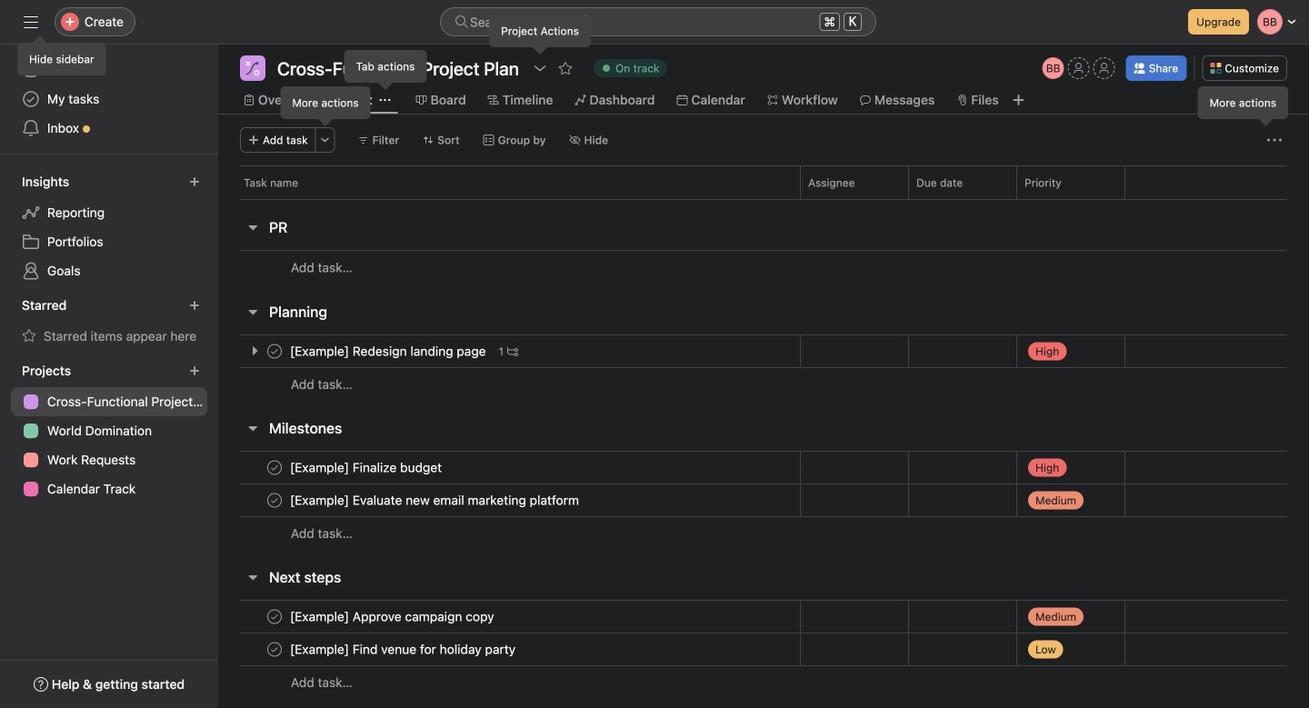 Task type: locate. For each thing, give the bounding box(es) containing it.
1 vertical spatial mark complete image
[[264, 639, 285, 661]]

mark complete checkbox inside [example] find venue for holiday party cell
[[264, 639, 285, 661]]

header milestones tree grid
[[218, 451, 1309, 550]]

task name text field inside [example] find venue for holiday party cell
[[286, 641, 521, 659]]

mark complete checkbox inside [example] redesign landing page cell
[[264, 341, 285, 362]]

add tab image
[[1012, 93, 1026, 107]]

Search tasks, projects, and more text field
[[440, 7, 876, 36]]

2 mark complete image from the top
[[264, 490, 285, 511]]

0 vertical spatial mark complete checkbox
[[264, 606, 285, 628]]

tooltip up more actions icon
[[1199, 87, 1287, 124]]

2 collapse task list for this group image from the top
[[245, 570, 260, 585]]

tooltip
[[490, 15, 590, 52], [18, 38, 105, 75], [345, 51, 426, 87], [281, 87, 370, 124], [1199, 87, 1287, 124]]

task name text field inside [example] approve campaign copy cell
[[286, 608, 500, 626]]

task name text field for mark complete option inside the [example] find venue for holiday party cell
[[286, 641, 521, 659]]

5 task name text field from the top
[[286, 641, 521, 659]]

2 vertical spatial mark complete image
[[264, 606, 285, 628]]

1 vertical spatial mark complete image
[[264, 490, 285, 511]]

3 task name text field from the top
[[286, 491, 585, 510]]

1 vertical spatial mark complete checkbox
[[264, 457, 285, 479]]

0 vertical spatial mark complete image
[[264, 341, 285, 362]]

2 mark complete checkbox from the top
[[264, 639, 285, 661]]

mark complete checkbox for [example] approve campaign copy cell
[[264, 606, 285, 628]]

None field
[[440, 7, 876, 36]]

header next steps tree grid
[[218, 600, 1309, 699]]

1 mark complete image from the top
[[264, 457, 285, 479]]

expand subtask list for the task [example] redesign landing page image
[[247, 344, 262, 358]]

tooltip up 'show options' icon
[[490, 15, 590, 52]]

task name text field for mark complete option within [example] approve campaign copy cell
[[286, 608, 500, 626]]

show options image
[[533, 61, 547, 75]]

projects element
[[0, 355, 218, 507]]

tooltip up tab actions icon
[[345, 51, 426, 87]]

collapse task list for this group image for [example] finalize budget cell
[[245, 421, 260, 436]]

new insights image
[[189, 176, 200, 187]]

1 task name text field from the top
[[286, 342, 491, 361]]

mark complete image
[[264, 341, 285, 362], [264, 490, 285, 511], [264, 606, 285, 628]]

collapse task list for this group image
[[245, 220, 260, 235], [245, 305, 260, 319]]

collapse task list for this group image for [example] approve campaign copy cell
[[245, 570, 260, 585]]

2 task name text field from the top
[[286, 459, 447, 477]]

Mark complete checkbox
[[264, 606, 285, 628], [264, 639, 285, 661]]

task name text field inside [example] redesign landing page cell
[[286, 342, 491, 361]]

mark complete image inside [example] evaluate new email marketing platform cell
[[264, 490, 285, 511]]

mark complete image inside [example] approve campaign copy cell
[[264, 606, 285, 628]]

[example] evaluate new email marketing platform cell
[[218, 484, 800, 517]]

0 vertical spatial collapse task list for this group image
[[245, 421, 260, 436]]

1 vertical spatial collapse task list for this group image
[[245, 305, 260, 319]]

mark complete image inside [example] find venue for holiday party cell
[[264, 639, 285, 661]]

row
[[218, 165, 1309, 199], [240, 198, 1287, 200], [218, 250, 1309, 285], [218, 335, 1309, 368], [218, 367, 1309, 401], [218, 451, 1309, 485], [218, 484, 1309, 517], [218, 516, 1309, 550], [218, 600, 1309, 634], [218, 633, 1309, 666], [218, 666, 1309, 699]]

1 vertical spatial mark complete checkbox
[[264, 639, 285, 661]]

None text field
[[273, 55, 524, 81]]

0 vertical spatial collapse task list for this group image
[[245, 220, 260, 235]]

1 collapse task list for this group image from the top
[[245, 220, 260, 235]]

mark complete checkbox inside [example] approve campaign copy cell
[[264, 606, 285, 628]]

0 vertical spatial mark complete image
[[264, 457, 285, 479]]

Task name text field
[[286, 342, 491, 361], [286, 459, 447, 477], [286, 491, 585, 510], [286, 608, 500, 626], [286, 641, 521, 659]]

tooltip down hide sidebar icon
[[18, 38, 105, 75]]

1 vertical spatial collapse task list for this group image
[[245, 570, 260, 585]]

1 mark complete checkbox from the top
[[264, 341, 285, 362]]

mark complete checkbox inside [example] finalize budget cell
[[264, 457, 285, 479]]

mark complete image
[[264, 457, 285, 479], [264, 639, 285, 661]]

4 task name text field from the top
[[286, 608, 500, 626]]

1 mark complete checkbox from the top
[[264, 606, 285, 628]]

task name text field for mark complete checkbox within [example] evaluate new email marketing platform cell
[[286, 491, 585, 510]]

mark complete checkbox inside [example] evaluate new email marketing platform cell
[[264, 490, 285, 511]]

1 collapse task list for this group image from the top
[[245, 421, 260, 436]]

mark complete image inside [example] finalize budget cell
[[264, 457, 285, 479]]

Mark complete checkbox
[[264, 341, 285, 362], [264, 457, 285, 479], [264, 490, 285, 511]]

3 mark complete image from the top
[[264, 606, 285, 628]]

task name text field inside [example] evaluate new email marketing platform cell
[[286, 491, 585, 510]]

2 vertical spatial mark complete checkbox
[[264, 490, 285, 511]]

2 mark complete checkbox from the top
[[264, 457, 285, 479]]

0 vertical spatial mark complete checkbox
[[264, 341, 285, 362]]

2 mark complete image from the top
[[264, 639, 285, 661]]

collapse task list for this group image
[[245, 421, 260, 436], [245, 570, 260, 585]]

3 mark complete checkbox from the top
[[264, 490, 285, 511]]

task name text field inside [example] finalize budget cell
[[286, 459, 447, 477]]



Task type: describe. For each thing, give the bounding box(es) containing it.
tab actions image
[[380, 95, 391, 105]]

more actions image
[[1267, 133, 1282, 147]]

2 collapse task list for this group image from the top
[[245, 305, 260, 319]]

new project or portfolio image
[[189, 366, 200, 376]]

mark complete checkbox for [example] evaluate new email marketing platform cell
[[264, 490, 285, 511]]

tooltip up more actions image
[[281, 87, 370, 124]]

mark complete image for [example] finalize budget cell
[[264, 457, 285, 479]]

more actions image
[[320, 135, 331, 145]]

line_and_symbols image
[[245, 61, 260, 75]]

mark complete image for [example] evaluate new email marketing platform cell
[[264, 490, 285, 511]]

hide sidebar image
[[24, 15, 38, 29]]

1 subtask image
[[507, 346, 518, 357]]

add items to starred image
[[189, 300, 200, 311]]

mark complete checkbox for [example] finalize budget cell
[[264, 457, 285, 479]]

task name text field for mark complete checkbox within the [example] finalize budget cell
[[286, 459, 447, 477]]

insights element
[[0, 165, 218, 289]]

[example] finalize budget cell
[[218, 451, 800, 485]]

starred element
[[0, 289, 218, 355]]

mark complete checkbox for [example] find venue for holiday party cell
[[264, 639, 285, 661]]

mark complete image for [example] find venue for holiday party cell
[[264, 639, 285, 661]]

add to starred image
[[558, 61, 573, 75]]

[example] find venue for holiday party cell
[[218, 633, 800, 666]]

[example] redesign landing page cell
[[218, 335, 800, 368]]

[example] approve campaign copy cell
[[218, 600, 800, 634]]

manage project members image
[[1043, 57, 1064, 79]]

header planning tree grid
[[218, 335, 1309, 401]]

mark complete image for [example] approve campaign copy cell
[[264, 606, 285, 628]]

global element
[[0, 45, 218, 154]]

1 mark complete image from the top
[[264, 341, 285, 362]]



Task type: vqa. For each thing, say whether or not it's contained in the screenshot.
See details, My workspace image
no



